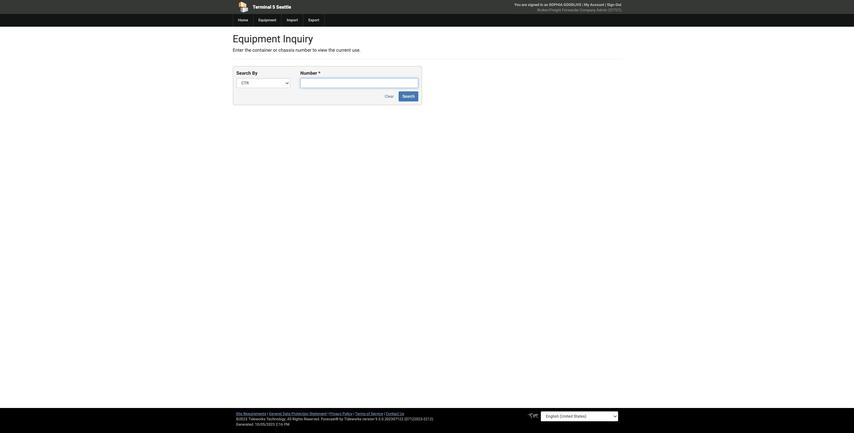 Task type: describe. For each thing, give the bounding box(es) containing it.
9.5.0.202307122
[[376, 417, 404, 422]]

container
[[253, 47, 272, 53]]

terms
[[355, 412, 366, 416]]

home
[[238, 18, 248, 22]]

pm
[[284, 423, 290, 427]]

site
[[236, 412, 243, 416]]

requirements
[[243, 412, 267, 416]]

generated:
[[236, 423, 254, 427]]

service
[[371, 412, 383, 416]]

general data protection statement link
[[269, 412, 327, 416]]

©2023 tideworks
[[236, 417, 266, 422]]

chassis
[[279, 47, 295, 53]]

out
[[616, 3, 622, 7]]

export link
[[303, 14, 325, 27]]

tideworks
[[344, 417, 362, 422]]

sign out link
[[607, 3, 622, 7]]

as
[[545, 3, 549, 7]]

contact
[[386, 412, 399, 416]]

use.
[[352, 47, 361, 53]]

equipment for equipment
[[259, 18, 277, 22]]

| up tideworks
[[354, 412, 355, 416]]

*
[[319, 71, 321, 76]]

site requirements | general data protection statement | privacy policy | terms of service | contact us ©2023 tideworks technology. all rights reserved. forecast® by tideworks version 9.5.0.202307122 (07122023-2212) generated: 10/05/2023 2:16 pm
[[236, 412, 434, 427]]

search for search
[[403, 94, 415, 99]]

data
[[283, 412, 291, 416]]

site requirements link
[[236, 412, 267, 416]]

(07122023-
[[405, 417, 424, 422]]

| left general
[[267, 412, 268, 416]]

equipment for equipment inquiry enter the container or chassis number to view the current use.
[[233, 33, 281, 45]]

seattle
[[277, 4, 291, 10]]

1 the from the left
[[245, 47, 251, 53]]

number
[[301, 71, 317, 76]]

clear
[[385, 94, 394, 99]]

Number * text field
[[301, 78, 419, 88]]

are
[[522, 3, 527, 7]]

my
[[585, 3, 590, 7]]

you
[[515, 3, 521, 7]]

reserved.
[[304, 417, 320, 422]]

search for search by
[[237, 71, 251, 76]]

equipment link
[[253, 14, 282, 27]]

clear button
[[381, 92, 398, 102]]

10/05/2023
[[255, 423, 275, 427]]

to
[[313, 47, 317, 53]]

inquiry
[[283, 33, 313, 45]]

import
[[287, 18, 298, 22]]



Task type: vqa. For each thing, say whether or not it's contained in the screenshot.
'Way'
no



Task type: locate. For each thing, give the bounding box(es) containing it.
equipment inquiry enter the container or chassis number to view the current use.
[[233, 33, 361, 53]]

search right clear
[[403, 94, 415, 99]]

forwarder
[[563, 8, 579, 12]]

export
[[309, 18, 320, 22]]

equipment inside the equipment inquiry enter the container or chassis number to view the current use.
[[233, 33, 281, 45]]

5
[[273, 4, 275, 10]]

signed
[[528, 3, 540, 7]]

2212)
[[424, 417, 434, 422]]

| up forecast®
[[328, 412, 329, 416]]

equipment
[[259, 18, 277, 22], [233, 33, 281, 45]]

my account link
[[585, 3, 605, 7]]

current
[[336, 47, 351, 53]]

the
[[245, 47, 251, 53], [329, 47, 335, 53]]

contact us link
[[386, 412, 405, 416]]

equipment down terminal 5 seattle
[[259, 18, 277, 22]]

0 horizontal spatial search
[[237, 71, 251, 76]]

general
[[269, 412, 282, 416]]

search left the by
[[237, 71, 251, 76]]

version
[[363, 417, 375, 422]]

the right view
[[329, 47, 335, 53]]

you are signed in as sophia goodlive | my account | sign out broker/freight forwarder company admin (57721)
[[515, 3, 622, 12]]

0 horizontal spatial the
[[245, 47, 251, 53]]

| left my
[[583, 3, 584, 7]]

number
[[296, 47, 312, 53]]

view
[[318, 47, 328, 53]]

1 vertical spatial equipment
[[233, 33, 281, 45]]

sophia
[[549, 3, 563, 7]]

terms of service link
[[355, 412, 383, 416]]

| up 9.5.0.202307122
[[384, 412, 385, 416]]

forecast®
[[321, 417, 339, 422]]

technology.
[[267, 417, 287, 422]]

account
[[591, 3, 605, 7]]

rights
[[293, 417, 303, 422]]

protection
[[292, 412, 309, 416]]

policy
[[343, 412, 353, 416]]

search inside button
[[403, 94, 415, 99]]

of
[[367, 412, 370, 416]]

company
[[580, 8, 596, 12]]

| left the sign
[[606, 3, 607, 7]]

sign
[[607, 3, 615, 7]]

terminal 5 seattle
[[253, 4, 291, 10]]

2:16
[[276, 423, 283, 427]]

the right enter
[[245, 47, 251, 53]]

all
[[287, 417, 292, 422]]

in
[[541, 3, 544, 7]]

home link
[[233, 14, 253, 27]]

search button
[[399, 92, 419, 102]]

terminal
[[253, 4, 272, 10]]

number *
[[301, 71, 321, 76]]

2 the from the left
[[329, 47, 335, 53]]

enter
[[233, 47, 244, 53]]

0 vertical spatial search
[[237, 71, 251, 76]]

1 horizontal spatial search
[[403, 94, 415, 99]]

import link
[[282, 14, 303, 27]]

terminal 5 seattle link
[[233, 0, 389, 14]]

(57721)
[[609, 8, 622, 12]]

statement
[[310, 412, 327, 416]]

or
[[273, 47, 278, 53]]

1 vertical spatial search
[[403, 94, 415, 99]]

0 vertical spatial equipment
[[259, 18, 277, 22]]

admin
[[597, 8, 608, 12]]

privacy policy link
[[330, 412, 353, 416]]

equipment up the container
[[233, 33, 281, 45]]

search
[[237, 71, 251, 76], [403, 94, 415, 99]]

1 horizontal spatial the
[[329, 47, 335, 53]]

broker/freight
[[538, 8, 562, 12]]

by
[[340, 417, 344, 422]]

by
[[252, 71, 258, 76]]

privacy
[[330, 412, 342, 416]]

search by
[[237, 71, 258, 76]]

goodlive
[[564, 3, 582, 7]]

|
[[583, 3, 584, 7], [606, 3, 607, 7], [267, 412, 268, 416], [328, 412, 329, 416], [354, 412, 355, 416], [384, 412, 385, 416]]

us
[[400, 412, 405, 416]]



